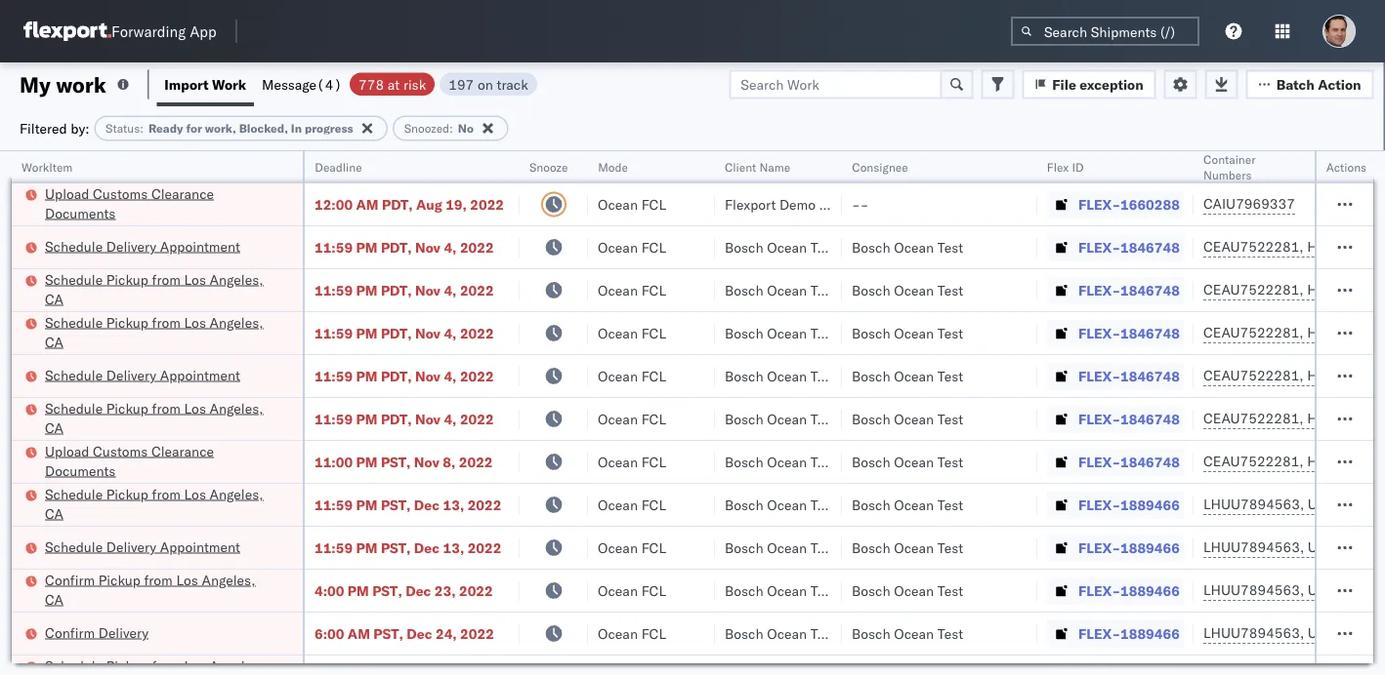 Task type: describe. For each thing, give the bounding box(es) containing it.
4 hlxu62694 from the top
[[1307, 367, 1385, 384]]

1 schedule from the top
[[45, 238, 103, 255]]

from for confirm pickup from los angeles, ca link
[[144, 572, 173, 589]]

from for schedule pickup from los angeles, ca link associated with first schedule pickup from los angeles, ca button from the bottom
[[152, 486, 181, 503]]

hlxu62694 for 3rd schedule pickup from los angeles, ca button from the bottom
[[1307, 324, 1385, 341]]

4:00
[[315, 583, 344, 600]]

pdt, for 3rd schedule pickup from los angeles, ca button from the bottom
[[381, 325, 412, 342]]

ca for confirm pickup from los angeles, ca link
[[45, 591, 63, 609]]

upload customs clearance documents button for 11:00 pm pst, nov 8, 2022
[[45, 442, 277, 483]]

3 schedule pickup from los angeles, ca button from the top
[[45, 399, 277, 440]]

9 ocean fcl from the top
[[598, 540, 666, 557]]

19,
[[446, 196, 467, 213]]

ocean fcl for upload customs clearance documents button corresponding to 12:00 am pdt, aug 19, 2022
[[598, 196, 666, 213]]

5 fcl from the top
[[641, 368, 666, 385]]

batch action
[[1276, 76, 1361, 93]]

id
[[1072, 160, 1084, 174]]

status : ready for work, blocked, in progress
[[106, 121, 353, 136]]

demo
[[779, 196, 816, 213]]

9 resize handle column header from the left
[[1350, 151, 1373, 676]]

schedule delivery appointment button for 11:59 pm pdt, nov 4, 2022
[[45, 366, 240, 387]]

ocean fcl for second schedule pickup from los angeles, ca button from the bottom of the page
[[598, 411, 666, 428]]

app
[[190, 22, 217, 41]]

ceau7522281, for 11:00 pm pst, nov 8, 2022's upload customs clearance documents button
[[1203, 453, 1304, 470]]

flex-1889466 for schedule pickup from los angeles, ca
[[1078, 497, 1180, 514]]

2 fcl from the top
[[641, 239, 666, 256]]

2022 for second schedule pickup from los angeles, ca button from the bottom of the page
[[460, 411, 494, 428]]

schedule pickup from los angeles,
[[45, 658, 263, 676]]

1889466 for schedule pickup from los angeles, ca
[[1120, 497, 1180, 514]]

1 hlxu62694 from the top
[[1307, 238, 1385, 255]]

abcdefg for confirm pickup from los angeles, ca
[[1330, 583, 1385, 600]]

4 flex-1846748 from the top
[[1078, 368, 1180, 385]]

1 vertical spatial consignee
[[819, 196, 885, 213]]

flex-1660288
[[1078, 196, 1180, 213]]

import
[[164, 76, 209, 93]]

ceau7522281, for second schedule pickup from los angeles, ca button from the bottom of the page
[[1203, 410, 1304, 427]]

schedule delivery appointment for 11:59 pm pst, dec 13, 2022
[[45, 539, 240, 556]]

status
[[106, 121, 140, 136]]

1889466 for confirm pickup from los angeles, ca
[[1120, 583, 1180, 600]]

1889466 for schedule delivery appointment
[[1120, 540, 1180, 557]]

Search Shipments (/) text field
[[1011, 17, 1200, 46]]

flex- for "upload customs clearance documents" link for 11:00 pm pst, nov 8, 2022
[[1078, 454, 1120, 471]]

1 schedule delivery appointment from the top
[[45, 238, 240, 255]]

client name
[[725, 160, 791, 174]]

container numbers button
[[1194, 148, 1301, 183]]

work,
[[205, 121, 236, 136]]

confirm pickup from los angeles, ca
[[45, 572, 255, 609]]

file
[[1052, 76, 1076, 93]]

ocean fcl for first schedule pickup from los angeles, ca button from the bottom
[[598, 497, 666, 514]]

4 1846748 from the top
[[1120, 368, 1180, 385]]

abcdefg for schedule delivery appointment
[[1330, 540, 1385, 557]]

9 fcl from the top
[[641, 540, 666, 557]]

6 schedule from the top
[[45, 486, 103, 503]]

3 flex-1846748 from the top
[[1078, 325, 1180, 342]]

schedule pickup from los angeles, link
[[45, 657, 277, 676]]

5 11:59 pm pdt, nov 4, 2022 from the top
[[315, 411, 494, 428]]

3 11:59 pm pdt, nov 4, 2022 from the top
[[315, 325, 494, 342]]

4 4, from the top
[[444, 368, 457, 385]]

fcl for 3rd schedule pickup from los angeles, ca button from the bottom
[[641, 325, 666, 342]]

mode
[[598, 160, 628, 174]]

from for second schedule pickup from los angeles, ca button from the bottom of the page schedule pickup from los angeles, ca link
[[152, 400, 181, 417]]

uetu52384 for schedule delivery appointment
[[1308, 539, 1385, 556]]

ocean fcl for confirm pickup from los angeles, ca button
[[598, 583, 666, 600]]

schedule inside schedule pickup from los angeles,
[[45, 658, 103, 675]]

schedule pickup from los angeles, ca for schedule pickup from los angeles, ca link associated with first schedule pickup from los angeles, ca button from the bottom
[[45, 486, 263, 523]]

upload for 12:00 am pdt, aug 19, 2022
[[45, 185, 89, 202]]

2 schedule from the top
[[45, 271, 103, 288]]

mbl/maw
[[1330, 160, 1385, 174]]

11:59 pm pst, dec 13, 2022 for schedule pickup from los angeles, ca
[[315, 497, 502, 514]]

--
[[852, 196, 869, 213]]

documents for 11:00
[[45, 463, 116, 480]]

forwarding app
[[111, 22, 217, 41]]

upload for 11:00 pm pst, nov 8, 2022
[[45, 443, 89, 460]]

test123 for "upload customs clearance documents" link for 11:00 pm pst, nov 8, 2022
[[1330, 454, 1385, 471]]

dec for confirm pickup from los angeles, ca
[[406, 583, 431, 600]]

action
[[1318, 76, 1361, 93]]

pdt, for 4th schedule pickup from los angeles, ca button from the bottom
[[381, 282, 412, 299]]

schedule pickup from los angeles, ca link for 4th schedule pickup from los angeles, ca button from the bottom
[[45, 270, 277, 309]]

at
[[388, 76, 400, 93]]

4 schedule pickup from los angeles, ca button from the top
[[45, 485, 277, 526]]

upload customs clearance documents for 11:00 pm pst, nov 8, 2022
[[45, 443, 214, 480]]

client name button
[[715, 155, 822, 175]]

numbers
[[1203, 168, 1252, 182]]

resize handle column header for consignee
[[1014, 151, 1037, 676]]

file exception
[[1052, 76, 1144, 93]]

uetu52384 for schedule pickup from los angeles, ca
[[1308, 496, 1385, 513]]

consignee button
[[842, 155, 1018, 175]]

6:00
[[315, 626, 344, 643]]

am for pst,
[[348, 626, 370, 643]]

7 schedule from the top
[[45, 539, 103, 556]]

flex-1889466 for schedule delivery appointment
[[1078, 540, 1180, 557]]

4 11:59 pm pdt, nov 4, 2022 from the top
[[315, 368, 494, 385]]

upload customs clearance documents button for 12:00 am pdt, aug 19, 2022
[[45, 184, 277, 225]]

flex- for confirm pickup from los angeles, ca link
[[1078, 583, 1120, 600]]

ready
[[148, 121, 183, 136]]

flex-1889466 for confirm pickup from los angeles, ca
[[1078, 583, 1180, 600]]

1846748 for 11:00 pm pst, nov 8, 2022's upload customs clearance documents button
[[1120, 454, 1180, 471]]

2 flex-1846748 from the top
[[1078, 282, 1180, 299]]

11:00
[[315, 454, 353, 471]]

24,
[[436, 626, 457, 643]]

2022 for upload customs clearance documents button corresponding to 12:00 am pdt, aug 19, 2022
[[470, 196, 504, 213]]

12:00 am pdt, aug 19, 2022
[[315, 196, 504, 213]]

5 flex-1846748 from the top
[[1078, 411, 1180, 428]]

2 11:59 pm pdt, nov 4, 2022 from the top
[[315, 282, 494, 299]]

resize handle column header for client name
[[819, 151, 842, 676]]

message (4)
[[262, 76, 342, 93]]

schedule pickup from los angeles, button
[[45, 657, 277, 676]]

2022 for 3rd schedule pickup from los angeles, ca button from the bottom
[[460, 325, 494, 342]]

batch action button
[[1246, 70, 1374, 99]]

1 schedule pickup from los angeles, ca button from the top
[[45, 270, 277, 311]]

13, for schedule pickup from los angeles, ca
[[443, 497, 464, 514]]

confirm for confirm pickup from los angeles, ca
[[45, 572, 95, 589]]

1 appointment from the top
[[160, 238, 240, 255]]

ceau7522281, for 4th schedule pickup from los angeles, ca button from the bottom
[[1203, 281, 1304, 298]]

my
[[20, 71, 51, 98]]

risk
[[403, 76, 426, 93]]

upload customs clearance documents link for 12:00 am pdt, aug 19, 2022
[[45, 184, 277, 223]]

appointment for 11:59 pm pdt, nov 4, 2022
[[160, 367, 240, 384]]

lhuu7894563, uetu52384 for confirm pickup from los angeles, ca
[[1203, 582, 1385, 599]]

1 1846748 from the top
[[1120, 239, 1180, 256]]

pst, for upload customs clearance documents
[[381, 454, 411, 471]]

no
[[458, 121, 474, 136]]

schedule pickup from los angeles, ca link for 3rd schedule pickup from los angeles, ca button from the bottom
[[45, 313, 277, 352]]

actions
[[1327, 160, 1367, 174]]

snooze
[[529, 160, 568, 174]]

los inside schedule pickup from los angeles,
[[184, 658, 206, 675]]

197 on track
[[449, 76, 528, 93]]

blocked,
[[239, 121, 288, 136]]

container
[[1203, 152, 1256, 167]]

filtered
[[20, 120, 67, 137]]

12:00
[[315, 196, 353, 213]]

4 ceau7522281, from the top
[[1203, 367, 1304, 384]]

workitem
[[21, 160, 73, 174]]

los inside 'confirm pickup from los angeles, ca'
[[176, 572, 198, 589]]

for
[[186, 121, 202, 136]]

lhuu7894563, for schedule pickup from los angeles, ca
[[1203, 496, 1304, 513]]

ocean fcl for 4th schedule pickup from los angeles, ca button from the bottom
[[598, 282, 666, 299]]

progress
[[305, 121, 353, 136]]

import work button
[[157, 63, 254, 106]]

lhuu7894563, uetu52384 for schedule delivery appointment
[[1203, 539, 1385, 556]]

deadline
[[315, 160, 362, 174]]

import work
[[164, 76, 246, 93]]

1 11:59 pm pdt, nov 4, 2022 from the top
[[315, 239, 494, 256]]

delivery for 11:59 pm pdt, nov 4, 2022
[[106, 367, 156, 384]]

exception
[[1080, 76, 1144, 93]]

filtered by:
[[20, 120, 89, 137]]

abcdefg for confirm delivery
[[1330, 626, 1385, 643]]

5 ocean fcl from the top
[[598, 368, 666, 385]]

ca for schedule pickup from los angeles, ca link for 4th schedule pickup from los angeles, ca button from the bottom
[[45, 291, 63, 308]]

fcl for 4th schedule pickup from los angeles, ca button from the bottom
[[641, 282, 666, 299]]

flex
[[1047, 160, 1069, 174]]

1 ceau7522281, hlxu62694 from the top
[[1203, 238, 1385, 255]]

2022 for 11:00 pm pst, nov 8, 2022's upload customs clearance documents button
[[459, 454, 493, 471]]

4:00 pm pst, dec 23, 2022
[[315, 583, 493, 600]]

flex- for schedule pickup from los angeles, ca link associated with 3rd schedule pickup from los angeles, ca button from the bottom
[[1078, 325, 1120, 342]]

ocean fcl for 11:00 pm pst, nov 8, 2022's upload customs clearance documents button
[[598, 454, 666, 471]]

mbl/maw button
[[1321, 155, 1385, 175]]

snoozed
[[404, 121, 449, 136]]

resize handle column header for flex id
[[1170, 151, 1194, 676]]

forwarding app link
[[23, 21, 217, 41]]

resize handle column header for workitem
[[279, 151, 303, 676]]

11:59 for schedule pickup from los angeles, ca link associated with 3rd schedule pickup from los angeles, ca button from the bottom
[[315, 325, 353, 342]]

container numbers
[[1203, 152, 1256, 182]]

ceau7522281, for 3rd schedule pickup from los angeles, ca button from the bottom
[[1203, 324, 1304, 341]]

2 ocean fcl from the top
[[598, 239, 666, 256]]

message
[[262, 76, 317, 93]]

3 schedule from the top
[[45, 314, 103, 331]]

11:59 for 11:59 pm pst, dec 13, 2022 schedule delivery appointment link
[[315, 540, 353, 557]]

ceau7522281, hlxu62694 for 3rd schedule pickup from los angeles, ca button from the bottom
[[1203, 324, 1385, 341]]

1 4, from the top
[[444, 239, 457, 256]]

confirm delivery
[[45, 625, 149, 642]]

pst, for confirm delivery
[[373, 626, 403, 643]]

by:
[[71, 120, 89, 137]]

3 resize handle column header from the left
[[565, 151, 588, 676]]

2 flex- from the top
[[1078, 239, 1120, 256]]

1 test123 from the top
[[1330, 239, 1385, 256]]

1660288
[[1120, 196, 1180, 213]]

1846748 for second schedule pickup from los angeles, ca button from the bottom of the page
[[1120, 411, 1180, 428]]



Task type: vqa. For each thing, say whether or not it's contained in the screenshot.
the bottommost 13,
yes



Task type: locate. For each thing, give the bounding box(es) containing it.
1846748
[[1120, 239, 1180, 256], [1120, 282, 1180, 299], [1120, 325, 1180, 342], [1120, 368, 1180, 385], [1120, 411, 1180, 428], [1120, 454, 1180, 471]]

dec up the 23,
[[414, 540, 440, 557]]

dec left the 23,
[[406, 583, 431, 600]]

uetu52384 for confirm pickup from los angeles, ca
[[1308, 582, 1385, 599]]

2 - from the left
[[860, 196, 869, 213]]

consignee right demo
[[819, 196, 885, 213]]

fcl for second schedule pickup from los angeles, ca button from the bottom of the page
[[641, 411, 666, 428]]

deadline button
[[305, 155, 500, 175]]

am for pdt,
[[356, 196, 379, 213]]

2 resize handle column header from the left
[[496, 151, 520, 676]]

abcdefg
[[1330, 497, 1385, 514], [1330, 540, 1385, 557], [1330, 583, 1385, 600], [1330, 626, 1385, 643]]

dec for schedule pickup from los angeles, ca
[[414, 497, 440, 514]]

am
[[356, 196, 379, 213], [348, 626, 370, 643]]

1 documents from the top
[[45, 205, 116, 222]]

3 schedule delivery appointment button from the top
[[45, 538, 240, 559]]

2 vertical spatial appointment
[[160, 539, 240, 556]]

1 vertical spatial upload
[[45, 443, 89, 460]]

flex-1889466 for confirm delivery
[[1078, 626, 1180, 643]]

fcl
[[641, 196, 666, 213], [641, 239, 666, 256], [641, 282, 666, 299], [641, 325, 666, 342], [641, 368, 666, 385], [641, 411, 666, 428], [641, 454, 666, 471], [641, 497, 666, 514], [641, 540, 666, 557], [641, 583, 666, 600], [641, 626, 666, 643]]

0 vertical spatial upload customs clearance documents link
[[45, 184, 277, 223]]

11:59 for schedule pickup from los angeles, ca link associated with first schedule pickup from los angeles, ca button from the bottom
[[315, 497, 353, 514]]

9 flex- from the top
[[1078, 540, 1120, 557]]

from inside 'confirm pickup from los angeles, ca'
[[144, 572, 173, 589]]

ceau7522281, hlxu62694 for second schedule pickup from los angeles, ca button from the bottom of the page
[[1203, 410, 1385, 427]]

13, down 8,
[[443, 497, 464, 514]]

3 hlxu62694 from the top
[[1307, 324, 1385, 341]]

upload customs clearance documents link for 11:00 pm pst, nov 8, 2022
[[45, 442, 277, 481]]

3 ceau7522281, hlxu62694 from the top
[[1203, 324, 1385, 341]]

1 schedule pickup from los angeles, ca from the top
[[45, 271, 263, 308]]

hlxu62694 for 4th schedule pickup from los angeles, ca button from the bottom
[[1307, 281, 1385, 298]]

pickup inside schedule pickup from los angeles,
[[106, 658, 148, 675]]

2 4, from the top
[[444, 282, 457, 299]]

confirm up schedule pickup from los angeles,
[[45, 625, 95, 642]]

clearance for 11:00 pm pst, nov 8, 2022
[[151, 443, 214, 460]]

pst, up 4:00 pm pst, dec 23, 2022
[[381, 540, 411, 557]]

4 abcdefg from the top
[[1330, 626, 1385, 643]]

angeles,
[[210, 271, 263, 288], [210, 314, 263, 331], [210, 400, 263, 417], [210, 486, 263, 503], [202, 572, 255, 589], [210, 658, 263, 675]]

2 11:59 from the top
[[315, 282, 353, 299]]

resize handle column header
[[279, 151, 303, 676], [496, 151, 520, 676], [565, 151, 588, 676], [692, 151, 715, 676], [819, 151, 842, 676], [1014, 151, 1037, 676], [1170, 151, 1194, 676], [1297, 151, 1321, 676], [1350, 151, 1373, 676]]

ca for second schedule pickup from los angeles, ca button from the bottom of the page schedule pickup from los angeles, ca link
[[45, 420, 63, 437]]

4 uetu52384 from the top
[[1308, 625, 1385, 642]]

3 schedule delivery appointment from the top
[[45, 539, 240, 556]]

0 vertical spatial schedule delivery appointment
[[45, 238, 240, 255]]

2 abcdefg from the top
[[1330, 540, 1385, 557]]

ca
[[45, 291, 63, 308], [45, 334, 63, 351], [45, 420, 63, 437], [45, 506, 63, 523], [45, 591, 63, 609]]

schedule pickup from los angeles, ca
[[45, 271, 263, 308], [45, 314, 263, 351], [45, 400, 263, 437], [45, 486, 263, 523]]

1 vertical spatial 11:59 pm pst, dec 13, 2022
[[315, 540, 502, 557]]

1 11:59 from the top
[[315, 239, 353, 256]]

1 vertical spatial 13,
[[443, 540, 464, 557]]

test123 for schedule pickup from los angeles, ca link for 4th schedule pickup from los angeles, ca button from the bottom
[[1330, 282, 1385, 299]]

consignee
[[852, 160, 908, 174], [819, 196, 885, 213]]

ca for schedule pickup from los angeles, ca link associated with 3rd schedule pickup from los angeles, ca button from the bottom
[[45, 334, 63, 351]]

0 vertical spatial customs
[[93, 185, 148, 202]]

dec for schedule delivery appointment
[[414, 540, 440, 557]]

upload customs clearance documents for 12:00 am pdt, aug 19, 2022
[[45, 185, 214, 222]]

from for schedule pickup from los angeles, ca link associated with 3rd schedule pickup from los angeles, ca button from the bottom
[[152, 314, 181, 331]]

flex- for schedule delivery appointment link corresponding to 11:59 pm pdt, nov 4, 2022
[[1078, 368, 1120, 385]]

pst,
[[381, 454, 411, 471], [381, 497, 411, 514], [381, 540, 411, 557], [372, 583, 402, 600], [373, 626, 403, 643]]

6 hlxu62694 from the top
[[1307, 453, 1385, 470]]

4 schedule pickup from los angeles, ca from the top
[[45, 486, 263, 523]]

schedule delivery appointment link for 11:59 pm pdt, nov 4, 2022
[[45, 366, 240, 385]]

4 schedule pickup from los angeles, ca link from the top
[[45, 485, 277, 524]]

(4)
[[317, 76, 342, 93]]

documents
[[45, 205, 116, 222], [45, 463, 116, 480]]

confirm delivery button
[[45, 624, 149, 645]]

confirm delivery link
[[45, 624, 149, 643]]

5 schedule from the top
[[45, 400, 103, 417]]

4 flex- from the top
[[1078, 325, 1120, 342]]

customs for 12:00 am pdt, aug 19, 2022
[[93, 185, 148, 202]]

am right 6:00
[[348, 626, 370, 643]]

ocean fcl for 3rd schedule pickup from los angeles, ca button from the bottom
[[598, 325, 666, 342]]

13,
[[443, 497, 464, 514], [443, 540, 464, 557]]

forwarding
[[111, 22, 186, 41]]

11 ocean fcl from the top
[[598, 626, 666, 643]]

1 vertical spatial upload customs clearance documents link
[[45, 442, 277, 481]]

work
[[212, 76, 246, 93]]

1 vertical spatial upload customs clearance documents button
[[45, 442, 277, 483]]

0 vertical spatial consignee
[[852, 160, 908, 174]]

4 11:59 from the top
[[315, 368, 353, 385]]

2 customs from the top
[[93, 443, 148, 460]]

1 lhuu7894563, from the top
[[1203, 496, 1304, 513]]

delivery for 6:00 am pst, dec 24, 2022
[[98, 625, 149, 642]]

ceau7522281, hlxu62694 for 11:00 pm pst, nov 8, 2022's upload customs clearance documents button
[[1203, 453, 1385, 470]]

1 confirm from the top
[[45, 572, 95, 589]]

11 flex- from the top
[[1078, 626, 1120, 643]]

schedule pickup from los angeles, ca button
[[45, 270, 277, 311], [45, 313, 277, 354], [45, 399, 277, 440], [45, 485, 277, 526]]

workitem button
[[12, 155, 283, 175]]

2 upload customs clearance documents from the top
[[45, 443, 214, 480]]

schedule delivery appointment for 11:59 pm pdt, nov 4, 2022
[[45, 367, 240, 384]]

2 vertical spatial schedule delivery appointment button
[[45, 538, 240, 559]]

pst, left 8,
[[381, 454, 411, 471]]

3 uetu52384 from the top
[[1308, 582, 1385, 599]]

4 ca from the top
[[45, 506, 63, 523]]

0 vertical spatial 11:59 pm pst, dec 13, 2022
[[315, 497, 502, 514]]

fcl for first schedule pickup from los angeles, ca button from the bottom
[[641, 497, 666, 514]]

work
[[56, 71, 106, 98]]

23,
[[435, 583, 456, 600]]

flex-1889466 button
[[1047, 492, 1184, 519], [1047, 492, 1184, 519], [1047, 535, 1184, 562], [1047, 535, 1184, 562], [1047, 578, 1184, 605], [1047, 578, 1184, 605], [1047, 621, 1184, 648], [1047, 621, 1184, 648]]

upload customs clearance documents button
[[45, 184, 277, 225], [45, 442, 277, 483]]

fcl for upload customs clearance documents button corresponding to 12:00 am pdt, aug 19, 2022
[[641, 196, 666, 213]]

flexport. image
[[23, 21, 111, 41]]

5 hlxu62694 from the top
[[1307, 410, 1385, 427]]

fcl for confirm pickup from los angeles, ca button
[[641, 583, 666, 600]]

flex- for schedule pickup from los angeles, ca link for 4th schedule pickup from los angeles, ca button from the bottom
[[1078, 282, 1120, 299]]

0 vertical spatial schedule delivery appointment link
[[45, 237, 240, 256]]

4, for 4th schedule pickup from los angeles, ca button from the bottom
[[444, 282, 457, 299]]

3 lhuu7894563, from the top
[[1203, 582, 1304, 599]]

3 1889466 from the top
[[1120, 583, 1180, 600]]

4 fcl from the top
[[641, 325, 666, 342]]

2 lhuu7894563, uetu52384 from the top
[[1203, 539, 1385, 556]]

schedule delivery appointment link
[[45, 237, 240, 256], [45, 366, 240, 385], [45, 538, 240, 557]]

test123 for second schedule pickup from los angeles, ca button from the bottom of the page schedule pickup from los angeles, ca link
[[1330, 411, 1385, 428]]

8 resize handle column header from the left
[[1297, 151, 1321, 676]]

11:00 pm pst, nov 8, 2022
[[315, 454, 493, 471]]

10 fcl from the top
[[641, 583, 666, 600]]

8 schedule from the top
[[45, 658, 103, 675]]

2 vertical spatial schedule delivery appointment link
[[45, 538, 240, 557]]

13, for schedule delivery appointment
[[443, 540, 464, 557]]

1 vertical spatial customs
[[93, 443, 148, 460]]

uetu52384
[[1308, 496, 1385, 513], [1308, 539, 1385, 556], [1308, 582, 1385, 599], [1308, 625, 1385, 642]]

pst, up the 6:00 am pst, dec 24, 2022
[[372, 583, 402, 600]]

consignee inside "button"
[[852, 160, 908, 174]]

1 flex- from the top
[[1078, 196, 1120, 213]]

snoozed : no
[[404, 121, 474, 136]]

ocean fcl
[[598, 196, 666, 213], [598, 239, 666, 256], [598, 282, 666, 299], [598, 325, 666, 342], [598, 368, 666, 385], [598, 411, 666, 428], [598, 454, 666, 471], [598, 497, 666, 514], [598, 540, 666, 557], [598, 583, 666, 600], [598, 626, 666, 643]]

pickup
[[106, 271, 148, 288], [106, 314, 148, 331], [106, 400, 148, 417], [106, 486, 148, 503], [98, 572, 141, 589], [106, 658, 148, 675]]

0 vertical spatial upload
[[45, 185, 89, 202]]

3 ceau7522281, from the top
[[1203, 324, 1304, 341]]

fcl for 11:00 pm pst, nov 8, 2022's upload customs clearance documents button
[[641, 454, 666, 471]]

confirm pickup from los angeles, ca link
[[45, 571, 277, 610]]

6 fcl from the top
[[641, 411, 666, 428]]

1 vertical spatial am
[[348, 626, 370, 643]]

2 13, from the top
[[443, 540, 464, 557]]

dec left the 24,
[[407, 626, 432, 643]]

1 upload customs clearance documents link from the top
[[45, 184, 277, 223]]

11:59 pm pst, dec 13, 2022
[[315, 497, 502, 514], [315, 540, 502, 557]]

flexport
[[725, 196, 776, 213]]

4, for 3rd schedule pickup from los angeles, ca button from the bottom
[[444, 325, 457, 342]]

lhuu7894563,
[[1203, 496, 1304, 513], [1203, 539, 1304, 556], [1203, 582, 1304, 599], [1203, 625, 1304, 642]]

1846748 for 4th schedule pickup from los angeles, ca button from the bottom
[[1120, 282, 1180, 299]]

2 upload customs clearance documents link from the top
[[45, 442, 277, 481]]

2 confirm from the top
[[45, 625, 95, 642]]

consignee up --
[[852, 160, 908, 174]]

1 ceau7522281, from the top
[[1203, 238, 1304, 255]]

lhuu7894563, for schedule delivery appointment
[[1203, 539, 1304, 556]]

angeles, inside 'confirm pickup from los angeles, ca'
[[202, 572, 255, 589]]

0 vertical spatial am
[[356, 196, 379, 213]]

ca inside 'confirm pickup from los angeles, ca'
[[45, 591, 63, 609]]

1 vertical spatial schedule delivery appointment button
[[45, 366, 240, 387]]

confirm for confirm delivery
[[45, 625, 95, 642]]

1 vertical spatial clearance
[[151, 443, 214, 460]]

Search Work text field
[[729, 70, 942, 99]]

1 schedule delivery appointment button from the top
[[45, 237, 240, 258]]

test123
[[1330, 239, 1385, 256], [1330, 282, 1385, 299], [1330, 325, 1385, 342], [1330, 368, 1385, 385], [1330, 411, 1385, 428], [1330, 454, 1385, 471]]

caiu7969337
[[1203, 195, 1295, 212]]

4 lhuu7894563, uetu52384 from the top
[[1203, 625, 1385, 642]]

pm
[[356, 239, 377, 256], [356, 282, 377, 299], [356, 325, 377, 342], [356, 368, 377, 385], [356, 411, 377, 428], [356, 454, 377, 471], [356, 497, 377, 514], [356, 540, 377, 557], [348, 583, 369, 600]]

1 vertical spatial upload customs clearance documents
[[45, 443, 214, 480]]

2022 for confirm pickup from los angeles, ca button
[[459, 583, 493, 600]]

1 horizontal spatial :
[[449, 121, 453, 136]]

name
[[759, 160, 791, 174]]

am right 12:00
[[356, 196, 379, 213]]

ceau7522281,
[[1203, 238, 1304, 255], [1203, 281, 1304, 298], [1203, 324, 1304, 341], [1203, 367, 1304, 384], [1203, 410, 1304, 427], [1203, 453, 1304, 470]]

11:59 for schedule pickup from los angeles, ca link for 4th schedule pickup from los angeles, ca button from the bottom
[[315, 282, 353, 299]]

ocean
[[598, 196, 638, 213], [598, 239, 638, 256], [767, 239, 807, 256], [894, 239, 934, 256], [598, 282, 638, 299], [767, 282, 807, 299], [894, 282, 934, 299], [598, 325, 638, 342], [767, 325, 807, 342], [894, 325, 934, 342], [598, 368, 638, 385], [767, 368, 807, 385], [894, 368, 934, 385], [598, 411, 638, 428], [767, 411, 807, 428], [894, 411, 934, 428], [598, 454, 638, 471], [767, 454, 807, 471], [894, 454, 934, 471], [598, 497, 638, 514], [767, 497, 807, 514], [894, 497, 934, 514], [598, 540, 638, 557], [767, 540, 807, 557], [894, 540, 934, 557], [598, 583, 638, 600], [767, 583, 807, 600], [894, 583, 934, 600], [598, 626, 638, 643], [767, 626, 807, 643], [894, 626, 934, 643]]

delivery inside button
[[98, 625, 149, 642]]

1846748 for 3rd schedule pickup from los angeles, ca button from the bottom
[[1120, 325, 1180, 342]]

5 11:59 from the top
[[315, 411, 353, 428]]

8,
[[443, 454, 456, 471]]

ymluw2
[[1330, 196, 1385, 213]]

1 schedule delivery appointment link from the top
[[45, 237, 240, 256]]

1 vertical spatial appointment
[[160, 367, 240, 384]]

13, up the 23,
[[443, 540, 464, 557]]

flex-
[[1078, 196, 1120, 213], [1078, 239, 1120, 256], [1078, 282, 1120, 299], [1078, 325, 1120, 342], [1078, 368, 1120, 385], [1078, 411, 1120, 428], [1078, 454, 1120, 471], [1078, 497, 1120, 514], [1078, 540, 1120, 557], [1078, 583, 1120, 600], [1078, 626, 1120, 643]]

aug
[[416, 196, 442, 213]]

2 ceau7522281, from the top
[[1203, 281, 1304, 298]]

2 appointment from the top
[[160, 367, 240, 384]]

1 vertical spatial documents
[[45, 463, 116, 480]]

2022 for confirm delivery button
[[460, 626, 494, 643]]

schedule pickup from los angeles, ca for schedule pickup from los angeles, ca link for 4th schedule pickup from los angeles, ca button from the bottom
[[45, 271, 263, 308]]

pst, down 4:00 pm pst, dec 23, 2022
[[373, 626, 403, 643]]

track
[[497, 76, 528, 93]]

3 4, from the top
[[444, 325, 457, 342]]

1 upload customs clearance documents from the top
[[45, 185, 214, 222]]

1 vertical spatial schedule delivery appointment link
[[45, 366, 240, 385]]

0 vertical spatial upload customs clearance documents button
[[45, 184, 277, 225]]

: for snoozed
[[449, 121, 453, 136]]

pdt, for second schedule pickup from los angeles, ca button from the bottom of the page
[[381, 411, 412, 428]]

4,
[[444, 239, 457, 256], [444, 282, 457, 299], [444, 325, 457, 342], [444, 368, 457, 385], [444, 411, 457, 428]]

0 vertical spatial 13,
[[443, 497, 464, 514]]

angeles, inside schedule pickup from los angeles,
[[210, 658, 263, 675]]

from for schedule pickup from los angeles, ca link for 4th schedule pickup from los angeles, ca button from the bottom
[[152, 271, 181, 288]]

4 1889466 from the top
[[1120, 626, 1180, 643]]

confirm inside 'confirm pickup from los angeles, ca'
[[45, 572, 95, 589]]

1 fcl from the top
[[641, 196, 666, 213]]

schedule pickup from los angeles, ca link
[[45, 270, 277, 309], [45, 313, 277, 352], [45, 399, 277, 438], [45, 485, 277, 524]]

flexport demo consignee
[[725, 196, 885, 213]]

1889466
[[1120, 497, 1180, 514], [1120, 540, 1180, 557], [1120, 583, 1180, 600], [1120, 626, 1180, 643]]

6 ocean fcl from the top
[[598, 411, 666, 428]]

2 schedule delivery appointment from the top
[[45, 367, 240, 384]]

clearance for 12:00 am pdt, aug 19, 2022
[[151, 185, 214, 202]]

0 vertical spatial clearance
[[151, 185, 214, 202]]

flex id button
[[1037, 155, 1174, 175]]

hlxu62694 for 11:00 pm pst, nov 8, 2022's upload customs clearance documents button
[[1307, 453, 1385, 470]]

1 resize handle column header from the left
[[279, 151, 303, 676]]

3 11:59 from the top
[[315, 325, 353, 342]]

flex-1846748 button
[[1047, 234, 1184, 261], [1047, 234, 1184, 261], [1047, 277, 1184, 304], [1047, 277, 1184, 304], [1047, 320, 1184, 347], [1047, 320, 1184, 347], [1047, 363, 1184, 390], [1047, 363, 1184, 390], [1047, 406, 1184, 433], [1047, 406, 1184, 433], [1047, 449, 1184, 476], [1047, 449, 1184, 476]]

0 vertical spatial schedule delivery appointment button
[[45, 237, 240, 258]]

0 horizontal spatial :
[[140, 121, 144, 136]]

appointment for 11:59 pm pst, dec 13, 2022
[[160, 539, 240, 556]]

batch
[[1276, 76, 1315, 93]]

ceau7522281, hlxu62694
[[1203, 238, 1385, 255], [1203, 281, 1385, 298], [1203, 324, 1385, 341], [1203, 367, 1385, 384], [1203, 410, 1385, 427], [1203, 453, 1385, 470]]

schedule delivery appointment button
[[45, 237, 240, 258], [45, 366, 240, 387], [45, 538, 240, 559]]

1 lhuu7894563, uetu52384 from the top
[[1203, 496, 1385, 513]]

2 1846748 from the top
[[1120, 282, 1180, 299]]

confirm up confirm delivery
[[45, 572, 95, 589]]

lhuu7894563, for confirm delivery
[[1203, 625, 1304, 642]]

resize handle column header for deadline
[[496, 151, 520, 676]]

3 fcl from the top
[[641, 282, 666, 299]]

from inside schedule pickup from los angeles,
[[152, 658, 181, 675]]

flex-1660288 button
[[1047, 191, 1184, 218], [1047, 191, 1184, 218]]

abcdefg for schedule pickup from los angeles, ca
[[1330, 497, 1385, 514]]

confirm pickup from los angeles, ca button
[[45, 571, 277, 612]]

1889466 for confirm delivery
[[1120, 626, 1180, 643]]

pickup inside 'confirm pickup from los angeles, ca'
[[98, 572, 141, 589]]

0 vertical spatial appointment
[[160, 238, 240, 255]]

5 test123 from the top
[[1330, 411, 1385, 428]]

1 flex-1846748 from the top
[[1078, 239, 1180, 256]]

1 vertical spatial schedule delivery appointment
[[45, 367, 240, 384]]

dec down the 11:00 pm pst, nov 8, 2022
[[414, 497, 440, 514]]

mode button
[[588, 155, 696, 175]]

customs for 11:00 pm pst, nov 8, 2022
[[93, 443, 148, 460]]

11:59 pm pst, dec 13, 2022 up 4:00 pm pst, dec 23, 2022
[[315, 540, 502, 557]]

client
[[725, 160, 756, 174]]

los
[[184, 271, 206, 288], [184, 314, 206, 331], [184, 400, 206, 417], [184, 486, 206, 503], [176, 572, 198, 589], [184, 658, 206, 675]]

schedule delivery appointment
[[45, 238, 240, 255], [45, 367, 240, 384], [45, 539, 240, 556]]

1 - from the left
[[852, 196, 860, 213]]

3 appointment from the top
[[160, 539, 240, 556]]

test123 for schedule pickup from los angeles, ca link associated with 3rd schedule pickup from los angeles, ca button from the bottom
[[1330, 325, 1385, 342]]

: for status
[[140, 121, 144, 136]]

pdt,
[[382, 196, 413, 213], [381, 239, 412, 256], [381, 282, 412, 299], [381, 325, 412, 342], [381, 368, 412, 385], [381, 411, 412, 428]]

schedule pickup from los angeles, ca link for first schedule pickup from los angeles, ca button from the bottom
[[45, 485, 277, 524]]

0 vertical spatial documents
[[45, 205, 116, 222]]

in
[[291, 121, 302, 136]]

: left "ready" in the top left of the page
[[140, 121, 144, 136]]

nov
[[415, 239, 441, 256], [415, 282, 441, 299], [415, 325, 441, 342], [415, 368, 441, 385], [415, 411, 441, 428], [414, 454, 439, 471]]

10 ocean fcl from the top
[[598, 583, 666, 600]]

2 schedule pickup from los angeles, ca button from the top
[[45, 313, 277, 354]]

confirm
[[45, 572, 95, 589], [45, 625, 95, 642]]

pst, down the 11:00 pm pst, nov 8, 2022
[[381, 497, 411, 514]]

1 1889466 from the top
[[1120, 497, 1180, 514]]

fcl for confirm delivery button
[[641, 626, 666, 643]]

6 flex-1846748 from the top
[[1078, 454, 1180, 471]]

test
[[811, 239, 836, 256], [938, 239, 963, 256], [811, 282, 836, 299], [938, 282, 963, 299], [811, 325, 836, 342], [938, 325, 963, 342], [811, 368, 836, 385], [938, 368, 963, 385], [811, 411, 836, 428], [938, 411, 963, 428], [811, 454, 836, 471], [938, 454, 963, 471], [811, 497, 836, 514], [938, 497, 963, 514], [811, 540, 836, 557], [938, 540, 963, 557], [811, 583, 836, 600], [938, 583, 963, 600], [811, 626, 836, 643], [938, 626, 963, 643]]

3 ocean fcl from the top
[[598, 282, 666, 299]]

nov for 3rd schedule pickup from los angeles, ca button from the bottom
[[415, 325, 441, 342]]

pdt, for upload customs clearance documents button corresponding to 12:00 am pdt, aug 19, 2022
[[382, 196, 413, 213]]

7 11:59 from the top
[[315, 540, 353, 557]]

197
[[449, 76, 474, 93]]

6:00 am pst, dec 24, 2022
[[315, 626, 494, 643]]

my work
[[20, 71, 106, 98]]

2 vertical spatial schedule delivery appointment
[[45, 539, 240, 556]]

8 fcl from the top
[[641, 497, 666, 514]]

lhuu7894563, for confirm pickup from los angeles, ca
[[1203, 582, 1304, 599]]

:
[[140, 121, 144, 136], [449, 121, 453, 136]]

2022 for first schedule pickup from los angeles, ca button from the bottom
[[468, 497, 502, 514]]

flex id
[[1047, 160, 1084, 174]]

0 vertical spatial confirm
[[45, 572, 95, 589]]

11:59 pm pst, dec 13, 2022 for schedule delivery appointment
[[315, 540, 502, 557]]

1 vertical spatial confirm
[[45, 625, 95, 642]]

8 ocean fcl from the top
[[598, 497, 666, 514]]

2 clearance from the top
[[151, 443, 214, 460]]

-
[[852, 196, 860, 213], [860, 196, 869, 213]]

6 11:59 from the top
[[315, 497, 353, 514]]

uetu52384 for confirm delivery
[[1308, 625, 1385, 642]]

1 11:59 pm pst, dec 13, 2022 from the top
[[315, 497, 502, 514]]

2 upload customs clearance documents button from the top
[[45, 442, 277, 483]]

4 test123 from the top
[[1330, 368, 1385, 385]]

5 1846748 from the top
[[1120, 411, 1180, 428]]

0 vertical spatial upload customs clearance documents
[[45, 185, 214, 222]]

: left no
[[449, 121, 453, 136]]

3 abcdefg from the top
[[1330, 583, 1385, 600]]

customs
[[93, 185, 148, 202], [93, 443, 148, 460]]

778 at risk
[[359, 76, 426, 93]]

11:59 pm pst, dec 13, 2022 down the 11:00 pm pst, nov 8, 2022
[[315, 497, 502, 514]]

778
[[359, 76, 384, 93]]

hlxu62694 for second schedule pickup from los angeles, ca button from the bottom of the page
[[1307, 410, 1385, 427]]

4 schedule from the top
[[45, 367, 103, 384]]

1 customs from the top
[[93, 185, 148, 202]]

10 flex- from the top
[[1078, 583, 1120, 600]]

resize handle column header for mode
[[692, 151, 715, 676]]

upload customs clearance documents link
[[45, 184, 277, 223], [45, 442, 277, 481]]

on
[[478, 76, 493, 93]]



